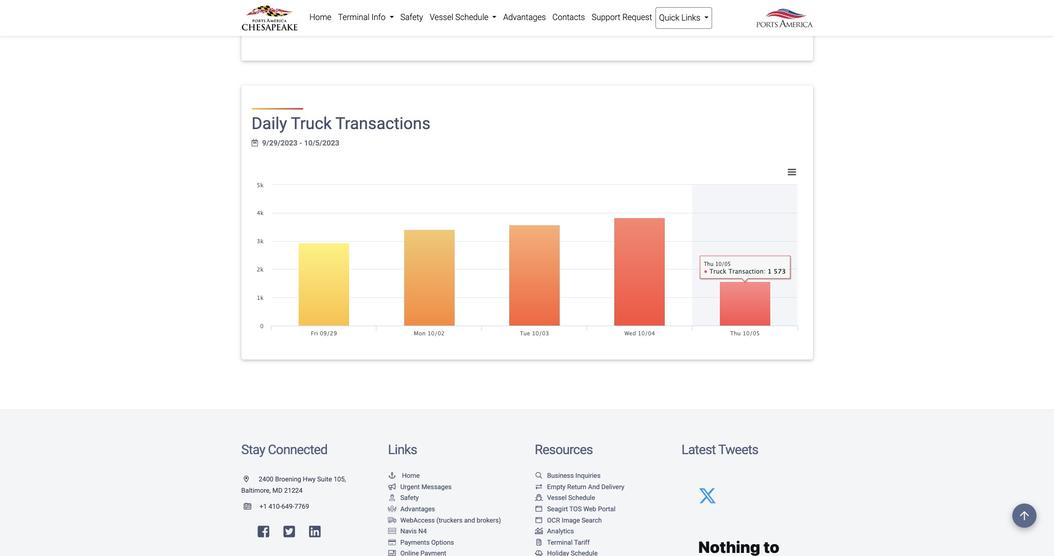 Task type: vqa. For each thing, say whether or not it's contained in the screenshot.
Question?
no



Task type: locate. For each thing, give the bounding box(es) containing it.
browser image
[[535, 507, 543, 513], [535, 518, 543, 525]]

0 horizontal spatial advantages link
[[388, 506, 435, 514]]

1 vertical spatial safety
[[401, 495, 419, 502]]

latest tweets
[[682, 443, 759, 458]]

1 vertical spatial terminal
[[547, 539, 573, 547]]

home link up urgent
[[388, 472, 420, 480]]

baltimore,
[[241, 487, 271, 495]]

facebook square image
[[258, 526, 269, 539]]

1 horizontal spatial schedule
[[568, 495, 595, 502]]

safety link right info
[[397, 7, 427, 28]]

credit card front image
[[388, 551, 396, 557]]

terminal
[[338, 12, 370, 22], [547, 539, 573, 547]]

quick links
[[659, 13, 703, 23]]

410-
[[269, 503, 282, 511]]

advantages
[[503, 12, 546, 22], [401, 506, 435, 514]]

browser image down 'ship' image
[[535, 507, 543, 513]]

urgent messages link
[[388, 484, 452, 491]]

quick
[[659, 13, 680, 23]]

0 vertical spatial links
[[682, 13, 701, 23]]

1 vertical spatial browser image
[[535, 518, 543, 525]]

2 safety from the top
[[401, 495, 419, 502]]

vessel
[[430, 12, 453, 22], [547, 495, 567, 502]]

0 horizontal spatial vessel schedule
[[430, 12, 491, 22]]

9/29/2023
[[262, 139, 298, 148]]

0 horizontal spatial home
[[310, 12, 332, 22]]

seagirt
[[547, 506, 568, 514]]

md
[[273, 487, 283, 495]]

+1 410-649-7769
[[260, 503, 309, 511]]

advantages link
[[500, 7, 549, 28], [388, 506, 435, 514]]

browser image inside seagirt tos web portal link
[[535, 507, 543, 513]]

and
[[464, 517, 475, 525]]

image
[[562, 517, 580, 525]]

container storage image
[[388, 529, 396, 536]]

empty return and delivery link
[[535, 484, 625, 491]]

0 horizontal spatial vessel schedule link
[[427, 7, 500, 28]]

contacts link
[[549, 7, 589, 28]]

schedule
[[455, 12, 489, 22], [568, 495, 595, 502]]

1 vertical spatial schedule
[[568, 495, 595, 502]]

1 vertical spatial advantages link
[[388, 506, 435, 514]]

search image
[[535, 473, 543, 480]]

contacts
[[553, 12, 585, 22]]

latest
[[682, 443, 716, 458]]

1 horizontal spatial terminal
[[547, 539, 573, 547]]

0 horizontal spatial advantages
[[401, 506, 435, 514]]

0 vertical spatial advantages
[[503, 12, 546, 22]]

webaccess (truckers and brokers)
[[401, 517, 501, 525]]

0 horizontal spatial terminal
[[338, 12, 370, 22]]

1 horizontal spatial home link
[[388, 472, 420, 480]]

0 vertical spatial safety link
[[397, 7, 427, 28]]

1 vertical spatial home
[[402, 472, 420, 480]]

0 vertical spatial safety
[[401, 12, 423, 22]]

vessel schedule link
[[427, 7, 500, 28], [535, 495, 595, 502]]

safety link
[[397, 7, 427, 28], [388, 495, 419, 502]]

2400 broening hwy suite 105, baltimore, md 21224 link
[[241, 476, 346, 495]]

options
[[431, 539, 454, 547]]

0 horizontal spatial links
[[388, 443, 417, 458]]

credit card image
[[388, 540, 396, 547]]

links
[[682, 13, 701, 23], [388, 443, 417, 458]]

1 vertical spatial vessel schedule
[[547, 495, 595, 502]]

empty
[[547, 484, 566, 491]]

0 vertical spatial home link
[[306, 7, 335, 28]]

vessel schedule
[[430, 12, 491, 22], [547, 495, 595, 502]]

business inquiries link
[[535, 472, 601, 480]]

stay
[[241, 443, 265, 458]]

1 vertical spatial home link
[[388, 472, 420, 480]]

advantages link up webaccess
[[388, 506, 435, 514]]

1 horizontal spatial links
[[682, 13, 701, 23]]

empty return and delivery
[[547, 484, 625, 491]]

seagirt tos web portal link
[[535, 506, 616, 514]]

1 vertical spatial links
[[388, 443, 417, 458]]

1 vertical spatial vessel schedule link
[[535, 495, 595, 502]]

0 horizontal spatial home link
[[306, 7, 335, 28]]

resources
[[535, 443, 593, 458]]

terminal down analytics
[[547, 539, 573, 547]]

support request link
[[589, 7, 656, 28]]

browser image inside the ocr image search link
[[535, 518, 543, 525]]

search
[[582, 517, 602, 525]]

2400 broening hwy suite 105, baltimore, md 21224
[[241, 476, 346, 495]]

webaccess (truckers and brokers) link
[[388, 517, 501, 525]]

7769
[[294, 503, 309, 511]]

hand receiving image
[[388, 507, 396, 513]]

go to top image
[[1013, 504, 1037, 529]]

1 horizontal spatial advantages
[[503, 12, 546, 22]]

terminal for terminal info
[[338, 12, 370, 22]]

ocr
[[547, 517, 560, 525]]

terminal for terminal tariff
[[547, 539, 573, 547]]

safety link down urgent
[[388, 495, 419, 502]]

links up 'anchor' icon
[[388, 443, 417, 458]]

tariff
[[574, 539, 590, 547]]

terminal inside 'link'
[[338, 12, 370, 22]]

1 horizontal spatial vessel schedule link
[[535, 495, 595, 502]]

hwy
[[303, 476, 316, 484]]

home
[[310, 12, 332, 22], [402, 472, 420, 480]]

links right quick in the right top of the page
[[682, 13, 701, 23]]

web
[[584, 506, 597, 514]]

1 vertical spatial vessel
[[547, 495, 567, 502]]

user hard hat image
[[388, 496, 396, 502]]

advantages link left contacts
[[500, 7, 549, 28]]

0 horizontal spatial schedule
[[455, 12, 489, 22]]

1 vertical spatial safety link
[[388, 495, 419, 502]]

home link
[[306, 7, 335, 28], [388, 472, 420, 480]]

business inquiries
[[547, 472, 601, 480]]

21224
[[284, 487, 303, 495]]

0 vertical spatial terminal
[[338, 12, 370, 22]]

0 vertical spatial vessel schedule link
[[427, 7, 500, 28]]

home left terminal info
[[310, 12, 332, 22]]

9/29/2023 - 10/5/2023
[[262, 139, 339, 148]]

advantages up webaccess
[[401, 506, 435, 514]]

safety down urgent
[[401, 495, 419, 502]]

0 vertical spatial vessel
[[430, 12, 453, 22]]

2 browser image from the top
[[535, 518, 543, 525]]

advantages left contacts
[[503, 12, 546, 22]]

safety
[[401, 12, 423, 22], [401, 495, 419, 502]]

truck container image
[[388, 518, 396, 525]]

safety right info
[[401, 12, 423, 22]]

1 browser image from the top
[[535, 507, 543, 513]]

analytics
[[547, 528, 574, 536]]

home link left terminal info
[[306, 7, 335, 28]]

0 horizontal spatial vessel
[[430, 12, 453, 22]]

browser image for seagirt
[[535, 507, 543, 513]]

0 vertical spatial advantages link
[[500, 7, 549, 28]]

return
[[567, 484, 587, 491]]

stay connected
[[241, 443, 328, 458]]

terminal left info
[[338, 12, 370, 22]]

0 vertical spatial browser image
[[535, 507, 543, 513]]

home up urgent
[[402, 472, 420, 480]]

ocr image search
[[547, 517, 602, 525]]

browser image up analytics icon
[[535, 518, 543, 525]]

info
[[372, 12, 386, 22]]

map marker alt image
[[244, 477, 257, 484]]



Task type: describe. For each thing, give the bounding box(es) containing it.
daily
[[252, 114, 287, 134]]

safety link for 'terminal info' 'link'
[[397, 7, 427, 28]]

broening
[[275, 476, 301, 484]]

terminal info
[[338, 12, 388, 22]]

browser image for ocr
[[535, 518, 543, 525]]

linkedin image
[[309, 526, 321, 539]]

navis n4 link
[[388, 528, 427, 536]]

anchor image
[[388, 473, 396, 480]]

brokers)
[[477, 517, 501, 525]]

file invoice image
[[535, 540, 543, 547]]

bells image
[[535, 551, 543, 557]]

suite
[[317, 476, 332, 484]]

+1 410-649-7769 link
[[241, 503, 309, 511]]

home link for 'terminal info' 'link'
[[306, 7, 335, 28]]

truck
[[291, 114, 332, 134]]

1 horizontal spatial advantages link
[[500, 7, 549, 28]]

quick links link
[[656, 7, 713, 29]]

support
[[592, 12, 621, 22]]

tweets
[[719, 443, 759, 458]]

1 horizontal spatial home
[[402, 472, 420, 480]]

business
[[547, 472, 574, 480]]

649-
[[282, 503, 295, 511]]

0 vertical spatial schedule
[[455, 12, 489, 22]]

seagirt tos web portal
[[547, 506, 616, 514]]

phone office image
[[244, 504, 260, 511]]

navis
[[401, 528, 417, 536]]

twitter square image
[[284, 526, 295, 539]]

connected
[[268, 443, 328, 458]]

safety link for urgent messages link
[[388, 495, 419, 502]]

0 vertical spatial home
[[310, 12, 332, 22]]

+1
[[260, 503, 267, 511]]

ocr image search link
[[535, 517, 602, 525]]

urgent messages
[[401, 484, 452, 491]]

payments options link
[[388, 539, 454, 547]]

messages
[[422, 484, 452, 491]]

terminal tariff
[[547, 539, 590, 547]]

terminal info link
[[335, 7, 397, 28]]

analytics image
[[535, 529, 543, 536]]

support request
[[592, 12, 652, 22]]

analytics link
[[535, 528, 574, 536]]

payments options
[[401, 539, 454, 547]]

navis n4
[[401, 528, 427, 536]]

1 safety from the top
[[401, 12, 423, 22]]

inquiries
[[576, 472, 601, 480]]

home link for urgent messages link
[[388, 472, 420, 480]]

-
[[299, 139, 302, 148]]

daily truck transactions
[[252, 114, 431, 134]]

105,
[[334, 476, 346, 484]]

urgent
[[401, 484, 420, 491]]

(truckers
[[437, 517, 463, 525]]

terminal tariff link
[[535, 539, 590, 547]]

exchange image
[[535, 485, 543, 491]]

transactions
[[336, 114, 431, 134]]

1 horizontal spatial vessel schedule
[[547, 495, 595, 502]]

and
[[588, 484, 600, 491]]

payments
[[401, 539, 430, 547]]

delivery
[[602, 484, 625, 491]]

n4
[[419, 528, 427, 536]]

bullhorn image
[[388, 485, 396, 491]]

2400
[[259, 476, 274, 484]]

0 vertical spatial vessel schedule
[[430, 12, 491, 22]]

calendar week image
[[252, 139, 258, 147]]

1 vertical spatial advantages
[[401, 506, 435, 514]]

request
[[623, 12, 652, 22]]

portal
[[598, 506, 616, 514]]

1 horizontal spatial vessel
[[547, 495, 567, 502]]

ship image
[[535, 496, 543, 502]]

webaccess
[[401, 517, 435, 525]]

10/5/2023
[[304, 139, 339, 148]]

tos
[[570, 506, 582, 514]]



